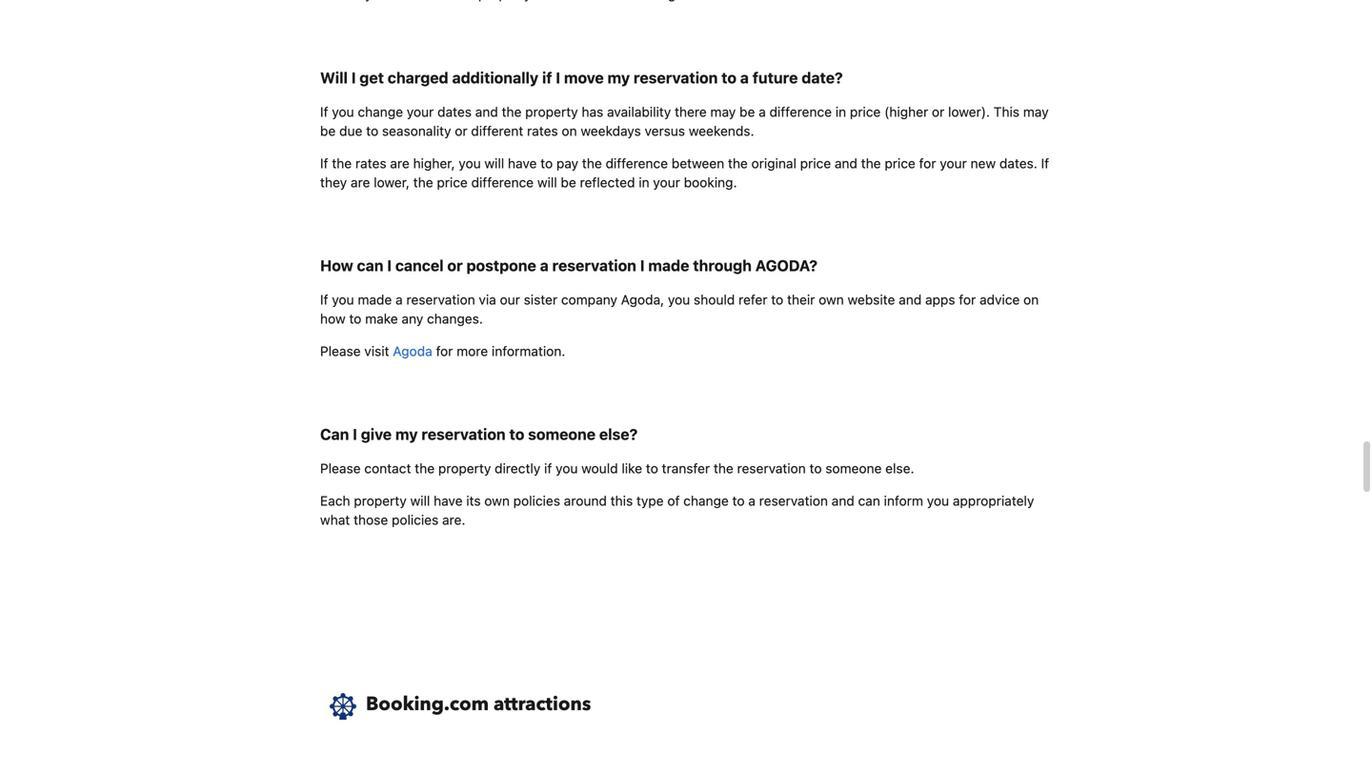 Task type: describe. For each thing, give the bounding box(es) containing it.
future
[[753, 68, 798, 87]]

agoda,
[[621, 292, 665, 307]]

a up sister
[[540, 256, 549, 275]]

charged
[[388, 68, 449, 87]]

advice
[[980, 292, 1020, 307]]

how
[[320, 311, 346, 327]]

to inside each property will have its own policies around this type of change to a reservation and can inform you appropriately what those policies are.
[[733, 493, 745, 509]]

booking.
[[684, 174, 737, 190]]

website
[[848, 292, 896, 307]]

if right dates.
[[1042, 155, 1050, 171]]

attractions
[[494, 691, 591, 717]]

date?
[[802, 68, 843, 87]]

else.
[[886, 461, 915, 476]]

you left the should
[[668, 292, 690, 307]]

reservation inside "if you made a reservation via our sister company agoda, you should refer to their own website and apps for advice on how to make any changes."
[[407, 292, 475, 307]]

through
[[693, 256, 752, 275]]

difference inside if you change your dates and the property has availability there may be a difference in price (higher or lower). this may be due to seasonality or different rates on weekdays versus weekends.
[[770, 104, 832, 119]]

have inside each property will have its own policies around this type of change to a reservation and can inform you appropriately what those policies are.
[[434, 493, 463, 509]]

cancel
[[396, 256, 444, 275]]

0 vertical spatial are
[[390, 155, 410, 171]]

please visit agoda for more information.
[[320, 343, 566, 359]]

own inside "if you made a reservation via our sister company agoda, you should refer to their own website and apps for advice on how to make any changes."
[[819, 292, 844, 307]]

change inside if you change your dates and the property has availability there may be a difference in price (higher or lower). this may be due to seasonality or different rates on weekdays versus weekends.
[[358, 104, 403, 119]]

property inside if you change your dates and the property has availability there may be a difference in price (higher or lower). this may be due to seasonality or different rates on weekdays versus weekends.
[[526, 104, 578, 119]]

2 vertical spatial for
[[436, 343, 453, 359]]

(higher
[[885, 104, 929, 119]]

made inside "if you made a reservation via our sister company agoda, you should refer to their own website and apps for advice on how to make any changes."
[[358, 292, 392, 307]]

1 vertical spatial property
[[438, 461, 491, 476]]

how can i cancel or postpone a reservation i made through agoda?
[[320, 256, 818, 275]]

you up how
[[332, 292, 354, 307]]

its
[[466, 493, 481, 509]]

transfer
[[662, 461, 710, 476]]

i left the "cancel"
[[387, 256, 392, 275]]

to left future
[[722, 68, 737, 87]]

else?
[[600, 425, 638, 444]]

can inside each property will have its own policies around this type of change to a reservation and can inform you appropriately what those policies are.
[[859, 493, 881, 509]]

get
[[360, 68, 384, 87]]

to right how
[[349, 311, 362, 327]]

this
[[611, 493, 633, 509]]

1 vertical spatial difference
[[606, 155, 668, 171]]

if you made a reservation via our sister company agoda, you should refer to their own website and apps for advice on how to make any changes.
[[320, 292, 1039, 327]]

refer
[[739, 292, 768, 307]]

any
[[402, 311, 424, 327]]

if you change your dates and the property has availability there may be a difference in price (higher or lower). this may be due to seasonality or different rates on weekdays versus weekends.
[[320, 104, 1049, 139]]

move
[[564, 68, 604, 87]]

due
[[339, 123, 363, 139]]

weekends.
[[689, 123, 755, 139]]

you inside each property will have its own policies around this type of change to a reservation and can inform you appropriately what those policies are.
[[927, 493, 950, 509]]

1 may from the left
[[711, 104, 736, 119]]

to right like
[[646, 461, 659, 476]]

to up directly
[[510, 425, 525, 444]]

reflected
[[580, 174, 635, 190]]

be inside if the rates are higher, you will have to pay the difference between the original price and the price for your new dates. if they are lower, the price difference will be reflected in your booking.
[[561, 174, 577, 190]]

our
[[500, 292, 520, 307]]

if for if you made a reservation via our sister company agoda, you should refer to their own website and apps for advice on how to make any changes.
[[320, 292, 328, 307]]

company
[[561, 292, 618, 307]]

each property will have its own policies around this type of change to a reservation and can inform you appropriately what those policies are.
[[320, 493, 1035, 528]]

are.
[[442, 512, 466, 528]]

in inside if you change your dates and the property has availability there may be a difference in price (higher or lower). this may be due to seasonality or different rates on weekdays versus weekends.
[[836, 104, 847, 119]]

1 vertical spatial are
[[351, 174, 370, 190]]

0 horizontal spatial be
[[320, 123, 336, 139]]

their
[[788, 292, 816, 307]]

i left get
[[352, 68, 356, 87]]

price down higher,
[[437, 174, 468, 190]]

2 vertical spatial or
[[448, 256, 463, 275]]

your inside if you change your dates and the property has availability there may be a difference in price (higher or lower). this may be due to seasonality or different rates on weekdays versus weekends.
[[407, 104, 434, 119]]

a inside each property will have its own policies around this type of change to a reservation and can inform you appropriately what those policies are.
[[749, 493, 756, 509]]

has
[[582, 104, 604, 119]]

make
[[365, 311, 398, 327]]

i left move
[[556, 68, 561, 87]]

this
[[994, 104, 1020, 119]]

dates
[[438, 104, 472, 119]]

if for if the rates are higher, you will have to pay the difference between the original price and the price for your new dates. if they are lower, the price difference will be reflected in your booking.
[[320, 155, 328, 171]]

0 horizontal spatial can
[[357, 256, 384, 275]]

those
[[354, 512, 388, 528]]

to inside if the rates are higher, you will have to pay the difference between the original price and the price for your new dates. if they are lower, the price difference will be reflected in your booking.
[[541, 155, 553, 171]]

will
[[320, 68, 348, 87]]

booking.com
[[366, 691, 489, 717]]

apps
[[926, 292, 956, 307]]

change inside each property will have its own policies around this type of change to a reservation and can inform you appropriately what those policies are.
[[684, 493, 729, 509]]

give
[[361, 425, 392, 444]]

to left else.
[[810, 461, 822, 476]]

contact
[[365, 461, 411, 476]]

agoda link
[[393, 343, 433, 359]]

of
[[668, 493, 680, 509]]

1 horizontal spatial made
[[649, 256, 690, 275]]

sister
[[524, 292, 558, 307]]



Task type: vqa. For each thing, say whether or not it's contained in the screenshot.
the right be
yes



Task type: locate. For each thing, give the bounding box(es) containing it.
i right "can"
[[353, 425, 358, 444]]

2 horizontal spatial property
[[526, 104, 578, 119]]

policies
[[514, 493, 561, 509], [392, 512, 439, 528]]

1 horizontal spatial are
[[390, 155, 410, 171]]

and right original
[[835, 155, 858, 171]]

2 vertical spatial will
[[410, 493, 430, 509]]

will down pay
[[538, 174, 557, 190]]

please up each
[[320, 461, 361, 476]]

1 vertical spatial can
[[859, 493, 881, 509]]

2 horizontal spatial will
[[538, 174, 557, 190]]

be left due at the top of the page
[[320, 123, 336, 139]]

booking.com attractions
[[366, 691, 591, 717]]

each
[[320, 493, 350, 509]]

on
[[562, 123, 577, 139], [1024, 292, 1039, 307]]

what
[[320, 512, 350, 528]]

1 horizontal spatial can
[[859, 493, 881, 509]]

will
[[485, 155, 505, 171], [538, 174, 557, 190], [410, 493, 430, 509]]

reservation inside each property will have its own policies around this type of change to a reservation and can inform you appropriately what those policies are.
[[760, 493, 828, 509]]

in
[[836, 104, 847, 119], [639, 174, 650, 190]]

if for directly
[[544, 461, 552, 476]]

may right this
[[1024, 104, 1049, 119]]

be up weekends.
[[740, 104, 755, 119]]

price inside if you change your dates and the property has availability there may be a difference in price (higher or lower). this may be due to seasonality or different rates on weekdays versus weekends.
[[850, 104, 881, 119]]

rates up lower,
[[356, 155, 387, 171]]

or left lower).
[[932, 104, 945, 119]]

are up lower,
[[390, 155, 410, 171]]

i
[[352, 68, 356, 87], [556, 68, 561, 87], [387, 256, 392, 275], [640, 256, 645, 275], [353, 425, 358, 444]]

and left inform
[[832, 493, 855, 509]]

will i get charged additionally if i move my reservation to a future date?
[[320, 68, 843, 87]]

change
[[358, 104, 403, 119], [684, 493, 729, 509]]

1 vertical spatial rates
[[356, 155, 387, 171]]

different
[[471, 123, 524, 139]]

2 horizontal spatial be
[[740, 104, 755, 119]]

for inside "if you made a reservation via our sister company agoda, you should refer to their own website and apps for advice on how to make any changes."
[[959, 292, 977, 307]]

may up weekends.
[[711, 104, 736, 119]]

2 may from the left
[[1024, 104, 1049, 119]]

0 vertical spatial in
[[836, 104, 847, 119]]

1 horizontal spatial difference
[[606, 155, 668, 171]]

in inside if the rates are higher, you will have to pay the difference between the original price and the price for your new dates. if they are lower, the price difference will be reflected in your booking.
[[639, 174, 650, 190]]

please for please visit agoda for more information.
[[320, 343, 361, 359]]

you inside if the rates are higher, you will have to pay the difference between the original price and the price for your new dates. if they are lower, the price difference will be reflected in your booking.
[[459, 155, 481, 171]]

and left the apps
[[899, 292, 922, 307]]

0 vertical spatial made
[[649, 256, 690, 275]]

change right of
[[684, 493, 729, 509]]

versus
[[645, 123, 686, 139]]

can left inform
[[859, 493, 881, 509]]

2 horizontal spatial difference
[[770, 104, 832, 119]]

1 horizontal spatial be
[[561, 174, 577, 190]]

additionally
[[452, 68, 539, 87]]

can
[[320, 425, 349, 444]]

1 vertical spatial on
[[1024, 292, 1039, 307]]

0 vertical spatial own
[[819, 292, 844, 307]]

pay
[[557, 155, 579, 171]]

0 vertical spatial property
[[526, 104, 578, 119]]

0 vertical spatial on
[[562, 123, 577, 139]]

own right their
[[819, 292, 844, 307]]

0 horizontal spatial my
[[396, 425, 418, 444]]

your down between
[[653, 174, 681, 190]]

0 vertical spatial can
[[357, 256, 384, 275]]

your
[[407, 104, 434, 119], [940, 155, 967, 171], [653, 174, 681, 190]]

have
[[508, 155, 537, 171], [434, 493, 463, 509]]

1 please from the top
[[320, 343, 361, 359]]

a left future
[[741, 68, 749, 87]]

would
[[582, 461, 618, 476]]

someone up would
[[528, 425, 596, 444]]

policies down directly
[[514, 493, 561, 509]]

weekdays
[[581, 123, 641, 139]]

to right due at the top of the page
[[366, 123, 379, 139]]

0 vertical spatial or
[[932, 104, 945, 119]]

if left move
[[542, 68, 552, 87]]

1 horizontal spatial change
[[684, 493, 729, 509]]

a inside "if you made a reservation via our sister company agoda, you should refer to their own website and apps for advice on how to make any changes."
[[396, 292, 403, 307]]

agoda?
[[756, 256, 818, 275]]

have inside if the rates are higher, you will have to pay the difference between the original price and the price for your new dates. if they are lower, the price difference will be reflected in your booking.
[[508, 155, 537, 171]]

a inside if you change your dates and the property has availability there may be a difference in price (higher or lower). this may be due to seasonality or different rates on weekdays versus weekends.
[[759, 104, 766, 119]]

1 horizontal spatial have
[[508, 155, 537, 171]]

1 horizontal spatial in
[[836, 104, 847, 119]]

around
[[564, 493, 607, 509]]

the
[[502, 104, 522, 119], [332, 155, 352, 171], [582, 155, 602, 171], [728, 155, 748, 171], [862, 155, 882, 171], [414, 174, 433, 190], [415, 461, 435, 476], [714, 461, 734, 476]]

0 vertical spatial your
[[407, 104, 434, 119]]

someone left else.
[[826, 461, 882, 476]]

you inside if you change your dates and the property has availability there may be a difference in price (higher or lower). this may be due to seasonality or different rates on weekdays versus weekends.
[[332, 104, 354, 119]]

1 horizontal spatial my
[[608, 68, 630, 87]]

1 horizontal spatial rates
[[527, 123, 558, 139]]

difference up reflected
[[606, 155, 668, 171]]

a up any
[[396, 292, 403, 307]]

made up the make
[[358, 292, 392, 307]]

to left pay
[[541, 155, 553, 171]]

change up due at the top of the page
[[358, 104, 403, 119]]

higher,
[[413, 155, 455, 171]]

1 vertical spatial own
[[485, 493, 510, 509]]

own
[[819, 292, 844, 307], [485, 493, 510, 509]]

for right the apps
[[959, 292, 977, 307]]

your up seasonality
[[407, 104, 434, 119]]

in right reflected
[[639, 174, 650, 190]]

1 vertical spatial policies
[[392, 512, 439, 528]]

for inside if the rates are higher, you will have to pay the difference between the original price and the price for your new dates. if they are lower, the price difference will be reflected in your booking.
[[920, 155, 937, 171]]

difference down date?
[[770, 104, 832, 119]]

1 vertical spatial be
[[320, 123, 336, 139]]

1 horizontal spatial own
[[819, 292, 844, 307]]

1 vertical spatial if
[[544, 461, 552, 476]]

to
[[722, 68, 737, 87], [366, 123, 379, 139], [541, 155, 553, 171], [772, 292, 784, 307], [349, 311, 362, 327], [510, 425, 525, 444], [646, 461, 659, 476], [810, 461, 822, 476], [733, 493, 745, 509]]

if right directly
[[544, 461, 552, 476]]

0 horizontal spatial in
[[639, 174, 650, 190]]

there
[[675, 104, 707, 119]]

and inside if the rates are higher, you will have to pay the difference between the original price and the price for your new dates. if they are lower, the price difference will be reflected in your booking.
[[835, 155, 858, 171]]

will down contact
[[410, 493, 430, 509]]

1 horizontal spatial property
[[438, 461, 491, 476]]

changes.
[[427, 311, 483, 327]]

have down different
[[508, 155, 537, 171]]

if for if you change your dates and the property has availability there may be a difference in price (higher or lower). this may be due to seasonality or different rates on weekdays versus weekends.
[[320, 104, 328, 119]]

rates
[[527, 123, 558, 139], [356, 155, 387, 171]]

0 horizontal spatial own
[[485, 493, 510, 509]]

they
[[320, 174, 347, 190]]

1 vertical spatial my
[[396, 425, 418, 444]]

own inside each property will have its own policies around this type of change to a reservation and can inform you appropriately what those policies are.
[[485, 493, 510, 509]]

type
[[637, 493, 664, 509]]

0 horizontal spatial made
[[358, 292, 392, 307]]

price left (higher
[[850, 104, 881, 119]]

0 horizontal spatial will
[[410, 493, 430, 509]]

to inside if you change your dates and the property has availability there may be a difference in price (higher or lower). this may be due to seasonality or different rates on weekdays versus weekends.
[[366, 123, 379, 139]]

if the rates are higher, you will have to pay the difference between the original price and the price for your new dates. if they are lower, the price difference will be reflected in your booking.
[[320, 155, 1050, 190]]

visit
[[365, 343, 389, 359]]

and inside if you change your dates and the property has availability there may be a difference in price (higher or lower). this may be due to seasonality or different rates on weekdays versus weekends.
[[475, 104, 498, 119]]

be down pay
[[561, 174, 577, 190]]

2 please from the top
[[320, 461, 361, 476]]

1 horizontal spatial may
[[1024, 104, 1049, 119]]

rates up pay
[[527, 123, 558, 139]]

property left has
[[526, 104, 578, 119]]

in down date?
[[836, 104, 847, 119]]

should
[[694, 292, 735, 307]]

my right give
[[396, 425, 418, 444]]

2 vertical spatial your
[[653, 174, 681, 190]]

0 vertical spatial policies
[[514, 493, 561, 509]]

on inside if you change your dates and the property has availability there may be a difference in price (higher or lower). this may be due to seasonality or different rates on weekdays versus weekends.
[[562, 123, 577, 139]]

property
[[526, 104, 578, 119], [438, 461, 491, 476], [354, 493, 407, 509]]

if for additionally
[[542, 68, 552, 87]]

1 vertical spatial your
[[940, 155, 967, 171]]

like
[[622, 461, 643, 476]]

0 horizontal spatial policies
[[392, 512, 439, 528]]

to left their
[[772, 292, 784, 307]]

1 horizontal spatial for
[[920, 155, 937, 171]]

my
[[608, 68, 630, 87], [396, 425, 418, 444]]

property inside each property will have its own policies around this type of change to a reservation and can inform you appropriately what those policies are.
[[354, 493, 407, 509]]

0 vertical spatial rates
[[527, 123, 558, 139]]

i up agoda, on the left top of page
[[640, 256, 645, 275]]

have up are.
[[434, 493, 463, 509]]

original
[[752, 155, 797, 171]]

2 vertical spatial difference
[[472, 174, 534, 190]]

0 horizontal spatial for
[[436, 343, 453, 359]]

0 horizontal spatial are
[[351, 174, 370, 190]]

lower).
[[949, 104, 991, 119]]

via
[[479, 292, 497, 307]]

new
[[971, 155, 996, 171]]

your left new
[[940, 155, 967, 171]]

if inside "if you made a reservation via our sister company agoda, you should refer to their own website and apps for advice on how to make any changes."
[[320, 292, 328, 307]]

2 vertical spatial property
[[354, 493, 407, 509]]

for left new
[[920, 155, 937, 171]]

for for your
[[920, 155, 937, 171]]

0 vertical spatial will
[[485, 155, 505, 171]]

policies left are.
[[392, 512, 439, 528]]

please down how
[[320, 343, 361, 359]]

1 vertical spatial in
[[639, 174, 650, 190]]

the inside if you change your dates and the property has availability there may be a difference in price (higher or lower). this may be due to seasonality or different rates on weekdays versus weekends.
[[502, 104, 522, 119]]

someone
[[528, 425, 596, 444], [826, 461, 882, 476]]

lower,
[[374, 174, 410, 190]]

1 horizontal spatial on
[[1024, 292, 1039, 307]]

1 vertical spatial for
[[959, 292, 977, 307]]

rates inside if the rates are higher, you will have to pay the difference between the original price and the price for your new dates. if they are lower, the price difference will be reflected in your booking.
[[356, 155, 387, 171]]

1 vertical spatial please
[[320, 461, 361, 476]]

reservation
[[634, 68, 718, 87], [553, 256, 637, 275], [407, 292, 475, 307], [422, 425, 506, 444], [737, 461, 806, 476], [760, 493, 828, 509]]

between
[[672, 155, 725, 171]]

please for please contact the property directly if you would like to transfer the reservation to someone else.
[[320, 461, 361, 476]]

1 vertical spatial will
[[538, 174, 557, 190]]

can
[[357, 256, 384, 275], [859, 493, 881, 509]]

price right original
[[801, 155, 831, 171]]

and inside each property will have its own policies around this type of change to a reservation and can inform you appropriately what those policies are.
[[832, 493, 855, 509]]

2 vertical spatial be
[[561, 174, 577, 190]]

if up how
[[320, 292, 328, 307]]

or right the "cancel"
[[448, 256, 463, 275]]

2 horizontal spatial for
[[959, 292, 977, 307]]

0 horizontal spatial property
[[354, 493, 407, 509]]

1 vertical spatial someone
[[826, 461, 882, 476]]

for for advice
[[959, 292, 977, 307]]

my right move
[[608, 68, 630, 87]]

1 vertical spatial change
[[684, 493, 729, 509]]

if down will
[[320, 104, 328, 119]]

1 vertical spatial made
[[358, 292, 392, 307]]

0 horizontal spatial someone
[[528, 425, 596, 444]]

made up agoda, on the left top of page
[[649, 256, 690, 275]]

information.
[[492, 343, 566, 359]]

if inside if you change your dates and the property has availability there may be a difference in price (higher or lower). this may be due to seasonality or different rates on weekdays versus weekends.
[[320, 104, 328, 119]]

appropriately
[[953, 493, 1035, 509]]

if up they
[[320, 155, 328, 171]]

you left would
[[556, 461, 578, 476]]

property up the those
[[354, 493, 407, 509]]

if
[[320, 104, 328, 119], [320, 155, 328, 171], [1042, 155, 1050, 171], [320, 292, 328, 307]]

and inside "if you made a reservation via our sister company agoda, you should refer to their own website and apps for advice on how to make any changes."
[[899, 292, 922, 307]]

postpone
[[467, 256, 537, 275]]

dates.
[[1000, 155, 1038, 171]]

please contact the property directly if you would like to transfer the reservation to someone else.
[[320, 461, 915, 476]]

0 vertical spatial for
[[920, 155, 937, 171]]

will inside each property will have its own policies around this type of change to a reservation and can inform you appropriately what those policies are.
[[410, 493, 430, 509]]

2 horizontal spatial your
[[940, 155, 967, 171]]

directly
[[495, 461, 541, 476]]

made
[[649, 256, 690, 275], [358, 292, 392, 307]]

on up pay
[[562, 123, 577, 139]]

0 horizontal spatial your
[[407, 104, 434, 119]]

you right higher,
[[459, 155, 481, 171]]

and
[[475, 104, 498, 119], [835, 155, 858, 171], [899, 292, 922, 307], [832, 493, 855, 509]]

can i give my reservation to someone else?
[[320, 425, 638, 444]]

price down (higher
[[885, 155, 916, 171]]

0 horizontal spatial difference
[[472, 174, 534, 190]]

you
[[332, 104, 354, 119], [459, 155, 481, 171], [332, 292, 354, 307], [668, 292, 690, 307], [556, 461, 578, 476], [927, 493, 950, 509]]

0 horizontal spatial change
[[358, 104, 403, 119]]

how
[[320, 256, 353, 275]]

0 vertical spatial my
[[608, 68, 630, 87]]

0 vertical spatial someone
[[528, 425, 596, 444]]

0 horizontal spatial on
[[562, 123, 577, 139]]

if
[[542, 68, 552, 87], [544, 461, 552, 476]]

own right the 'its' at the bottom of the page
[[485, 493, 510, 509]]

to right of
[[733, 493, 745, 509]]

agoda
[[393, 343, 433, 359]]

and up different
[[475, 104, 498, 119]]

0 horizontal spatial rates
[[356, 155, 387, 171]]

or down 'dates' on the top
[[455, 123, 468, 139]]

inform
[[884, 493, 924, 509]]

seasonality
[[382, 123, 451, 139]]

0 vertical spatial difference
[[770, 104, 832, 119]]

more
[[457, 343, 488, 359]]

a right of
[[749, 493, 756, 509]]

availability
[[607, 104, 671, 119]]

or
[[932, 104, 945, 119], [455, 123, 468, 139], [448, 256, 463, 275]]

a down future
[[759, 104, 766, 119]]

0 horizontal spatial have
[[434, 493, 463, 509]]

1 horizontal spatial someone
[[826, 461, 882, 476]]

difference down different
[[472, 174, 534, 190]]

0 vertical spatial be
[[740, 104, 755, 119]]

you right inform
[[927, 493, 950, 509]]

are right they
[[351, 174, 370, 190]]

on right "advice" in the right of the page
[[1024, 292, 1039, 307]]

1 vertical spatial have
[[434, 493, 463, 509]]

will down different
[[485, 155, 505, 171]]

property up the 'its' at the bottom of the page
[[438, 461, 491, 476]]

on inside "if you made a reservation via our sister company agoda, you should refer to their own website and apps for advice on how to make any changes."
[[1024, 292, 1039, 307]]

0 vertical spatial please
[[320, 343, 361, 359]]

0 horizontal spatial may
[[711, 104, 736, 119]]

1 horizontal spatial will
[[485, 155, 505, 171]]

rates inside if you change your dates and the property has availability there may be a difference in price (higher or lower). this may be due to seasonality or different rates on weekdays versus weekends.
[[527, 123, 558, 139]]

you up due at the top of the page
[[332, 104, 354, 119]]

0 vertical spatial have
[[508, 155, 537, 171]]

1 horizontal spatial your
[[653, 174, 681, 190]]

for left more
[[436, 343, 453, 359]]

1 vertical spatial or
[[455, 123, 468, 139]]

0 vertical spatial change
[[358, 104, 403, 119]]

0 vertical spatial if
[[542, 68, 552, 87]]

1 horizontal spatial policies
[[514, 493, 561, 509]]

price
[[850, 104, 881, 119], [801, 155, 831, 171], [885, 155, 916, 171], [437, 174, 468, 190]]

can right how
[[357, 256, 384, 275]]



